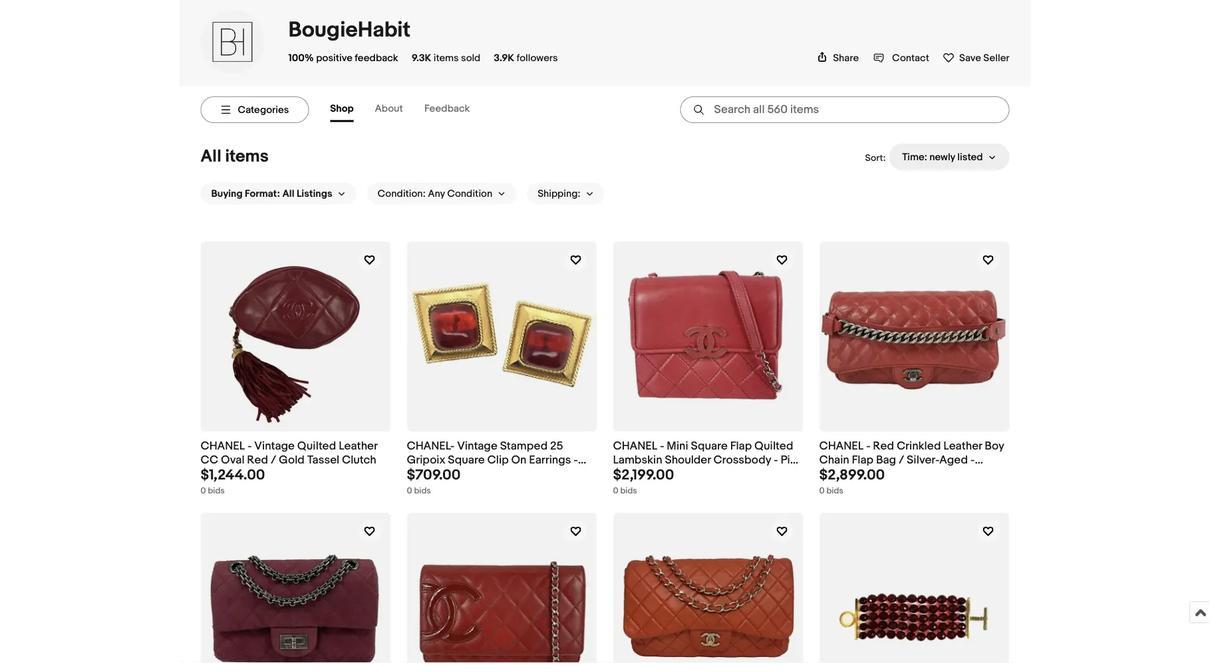 Task type: locate. For each thing, give the bounding box(es) containing it.
0 vertical spatial all
[[201, 146, 221, 167]]

0 horizontal spatial gold
[[279, 453, 305, 467]]

bids down '$2,899.00'
[[827, 486, 844, 496]]

quilted inside the chanel - mini square flap quilted lambskin shoulder crossbody - pink / silver
[[755, 440, 794, 453]]

bougiehabit image
[[201, 10, 265, 74]]

time:
[[903, 151, 928, 163]]

2 chanel from the left
[[613, 440, 658, 453]]

items
[[434, 52, 459, 64], [225, 146, 269, 167]]

1 horizontal spatial vintage
[[457, 440, 498, 453]]

all up buying
[[201, 146, 221, 167]]

0 horizontal spatial chanel
[[201, 440, 245, 453]]

1 bids from the left
[[208, 486, 225, 496]]

3.9k
[[494, 52, 515, 64]]

1 horizontal spatial flap
[[852, 453, 874, 467]]

flap inside the chanel - mini square flap quilted lambskin shoulder crossbody - pink / silver
[[730, 440, 752, 453]]

chanel up silver
[[613, 440, 658, 453]]

chanel - red crinkled leather boy chain flap bag / silver-aged - shoulder bag
[[820, 440, 1004, 481]]

- inside chanel- vintage stamped 25 gripoix square clip on earrings - orange / red / gold
[[574, 453, 578, 467]]

contact
[[893, 52, 930, 64]]

0 for $2,899.00
[[820, 486, 825, 496]]

$1,244.00 0 bids
[[201, 467, 265, 496]]

/
[[271, 453, 276, 467], [899, 453, 905, 467], [448, 467, 454, 481], [480, 467, 485, 481], [613, 467, 619, 481]]

0 horizontal spatial square
[[448, 453, 485, 467]]

0 horizontal spatial quilted
[[297, 440, 336, 453]]

share button
[[817, 52, 859, 64]]

bids inside $2,199.00 0 bids
[[621, 486, 637, 496]]

1 horizontal spatial all
[[282, 188, 295, 200]]

chanel - mini square flap quilted lambskin shoulder crossbody - pink / silver button
[[613, 440, 804, 481]]

chanel
[[201, 440, 245, 453], [613, 440, 658, 453], [820, 440, 864, 453]]

chanel inside the chanel - mini square flap quilted lambskin shoulder crossbody - pink / silver
[[613, 440, 658, 453]]

chanel up the $1,244.00
[[201, 440, 245, 453]]

quilted left clutch
[[297, 440, 336, 453]]

1 vertical spatial all
[[282, 188, 295, 200]]

red inside chanel - red crinkled leather boy chain flap bag / silver-aged - shoulder bag
[[873, 440, 895, 453]]

2 bids from the left
[[414, 486, 431, 496]]

all inside dropdown button
[[282, 188, 295, 200]]

bids down silver
[[621, 486, 637, 496]]

newly
[[930, 151, 956, 163]]

3.9k followers
[[494, 52, 558, 64]]

bids down orange
[[414, 486, 431, 496]]

0 horizontal spatial shoulder
[[665, 453, 711, 467]]

red left 'clip' on the left of the page
[[456, 467, 477, 481]]

/ left the silver-
[[899, 453, 905, 467]]

red left crinkled
[[873, 440, 895, 453]]

1 horizontal spatial square
[[691, 440, 728, 453]]

0 down $2,199.00
[[613, 486, 619, 496]]

0 vertical spatial items
[[434, 52, 459, 64]]

$2,899.00
[[820, 467, 885, 484]]

items left the sold in the left of the page
[[434, 52, 459, 64]]

on
[[511, 453, 527, 467]]

9.3k
[[412, 52, 432, 64]]

silver
[[621, 467, 650, 481]]

0 inside $1,244.00 0 bids
[[201, 486, 206, 496]]

bids inside $1,244.00 0 bids
[[208, 486, 225, 496]]

cc
[[201, 453, 218, 467]]

$2,199.00 0 bids
[[613, 467, 674, 496]]

bids
[[208, 486, 225, 496], [414, 486, 431, 496], [621, 486, 637, 496], [827, 486, 844, 496]]

followers
[[517, 52, 558, 64]]

1 horizontal spatial shoulder
[[820, 467, 866, 481]]

0 down chain
[[820, 486, 825, 496]]

leather inside chanel - red crinkled leather boy chain flap bag / silver-aged - shoulder bag
[[944, 440, 983, 453]]

red
[[873, 440, 895, 453], [247, 453, 268, 467], [456, 467, 477, 481]]

any
[[428, 188, 445, 200]]

condition: any condition
[[378, 188, 493, 200]]

0 inside $2,199.00 0 bids
[[613, 486, 619, 496]]

1 horizontal spatial items
[[434, 52, 459, 64]]

0 horizontal spatial flap
[[730, 440, 752, 453]]

items for 9.3k
[[434, 52, 459, 64]]

shoulder
[[665, 453, 711, 467], [820, 467, 866, 481]]

2 horizontal spatial red
[[873, 440, 895, 453]]

vintage
[[254, 440, 295, 453], [457, 440, 498, 453]]

1 vintage from the left
[[254, 440, 295, 453]]

chanel inside chanel - red crinkled leather boy chain flap bag / silver-aged - shoulder bag
[[820, 440, 864, 453]]

chanel inside chanel - vintage quilted leather cc oval red / gold tassel clutch
[[201, 440, 245, 453]]

contact link
[[874, 52, 930, 64]]

1 vertical spatial items
[[225, 146, 269, 167]]

2 0 from the left
[[407, 486, 412, 496]]

- right oval
[[247, 440, 252, 453]]

clutch
[[342, 453, 377, 467]]

gold left tassel
[[279, 453, 305, 467]]

chanel - red crinkled leather boy chain flap bag / silver-aged - shoulder bag button
[[820, 440, 1010, 481]]

bids inside $709.00 0 bids
[[414, 486, 431, 496]]

chanel - collection 29 - vintage faceted bead multi layered  red bracelet : quick view image
[[820, 513, 1010, 664]]

clip
[[487, 453, 509, 467]]

- up '$2,899.00'
[[866, 440, 871, 453]]

3 bids from the left
[[621, 486, 637, 496]]

4 bids from the left
[[827, 486, 844, 496]]

1 leather from the left
[[339, 440, 378, 453]]

chanel up '$2,899.00'
[[820, 440, 864, 453]]

chanel - vintage quilted leather cc oval red / gold tassel clutch : quick view image
[[201, 242, 391, 432]]

buying format: all listings button
[[201, 183, 356, 204]]

bougiehabit
[[289, 17, 411, 43]]

2 horizontal spatial chanel
[[820, 440, 864, 453]]

flap left pink
[[730, 440, 752, 453]]

- right 25
[[574, 453, 578, 467]]

chanel - classic single flap jumbo quilted lambskin - champagne gold red handbag : quick view image
[[613, 513, 804, 664]]

quilted left chain
[[755, 440, 794, 453]]

2 vintage from the left
[[457, 440, 498, 453]]

gold inside chanel- vintage stamped 25 gripoix square clip on earrings - orange / red / gold
[[488, 467, 514, 481]]

vintage left on
[[457, 440, 498, 453]]

0
[[201, 486, 206, 496], [407, 486, 412, 496], [613, 486, 619, 496], [820, 486, 825, 496]]

1 horizontal spatial red
[[456, 467, 477, 481]]

1 chanel from the left
[[201, 440, 245, 453]]

- inside chanel - vintage quilted leather cc oval red / gold tassel clutch
[[247, 440, 252, 453]]

1 horizontal spatial gold
[[488, 467, 514, 481]]

quilted inside chanel - vintage quilted leather cc oval red / gold tassel clutch
[[297, 440, 336, 453]]

-
[[247, 440, 252, 453], [660, 440, 665, 453], [866, 440, 871, 453], [574, 453, 578, 467], [774, 453, 778, 467], [971, 453, 975, 467]]

chanel- matte caviar 2.55 reissue - diamond quilted mini raspberry crossbody : quick view image
[[201, 540, 391, 664]]

3 0 from the left
[[613, 486, 619, 496]]

mini
[[667, 440, 689, 453]]

0 horizontal spatial red
[[247, 453, 268, 467]]

1 horizontal spatial chanel
[[613, 440, 658, 453]]

vintage right oval
[[254, 440, 295, 453]]

/ left silver
[[613, 467, 619, 481]]

all right format:
[[282, 188, 295, 200]]

about
[[375, 103, 403, 115]]

/ inside chanel - vintage quilted leather cc oval red / gold tassel clutch
[[271, 453, 276, 467]]

bag left crinkled
[[876, 453, 897, 467]]

1 0 from the left
[[201, 486, 206, 496]]

red right oval
[[247, 453, 268, 467]]

chanel - mini square flap quilted lambskin shoulder crossbody - pink / silver
[[613, 440, 803, 481]]

feedback
[[355, 52, 398, 64]]

gold
[[279, 453, 305, 467], [488, 467, 514, 481]]

0 horizontal spatial items
[[225, 146, 269, 167]]

leather
[[339, 440, 378, 453], [944, 440, 983, 453]]

chanel for $2,199.00
[[613, 440, 658, 453]]

square left 'clip' on the left of the page
[[448, 453, 485, 467]]

red inside chanel - vintage quilted leather cc oval red / gold tassel clutch
[[247, 453, 268, 467]]

2 quilted from the left
[[755, 440, 794, 453]]

3 chanel from the left
[[820, 440, 864, 453]]

tab list
[[330, 97, 491, 122]]

gripoix
[[407, 453, 446, 467]]

time: newly listed button
[[889, 144, 1010, 170]]

all
[[201, 146, 221, 167], [282, 188, 295, 200]]

flap
[[730, 440, 752, 453], [852, 453, 874, 467]]

shipping:
[[538, 188, 581, 200]]

bids for $1,244.00
[[208, 486, 225, 496]]

chain
[[820, 453, 850, 467]]

crossbody
[[714, 453, 771, 467]]

1 horizontal spatial leather
[[944, 440, 983, 453]]

leather inside chanel - vintage quilted leather cc oval red / gold tassel clutch
[[339, 440, 378, 453]]

1 horizontal spatial quilted
[[755, 440, 794, 453]]

chanel for $2,899.00
[[820, 440, 864, 453]]

bids inside $2,899.00 0 bids
[[827, 486, 844, 496]]

condition: any condition button
[[367, 183, 517, 204]]

2 leather from the left
[[944, 440, 983, 453]]

0 down cc
[[201, 486, 206, 496]]

leather for $2,899.00
[[944, 440, 983, 453]]

0 down orange
[[407, 486, 412, 496]]

bids down the $1,244.00
[[208, 486, 225, 496]]

quilted
[[297, 440, 336, 453], [755, 440, 794, 453]]

0 horizontal spatial leather
[[339, 440, 378, 453]]

condition
[[447, 188, 493, 200]]

leather for $1,244.00
[[339, 440, 378, 453]]

- left pink
[[774, 453, 778, 467]]

oval
[[221, 453, 245, 467]]

chanel-
[[407, 440, 455, 453]]

0 inside $2,899.00 0 bids
[[820, 486, 825, 496]]

positive
[[316, 52, 353, 64]]

flap right chain
[[852, 453, 874, 467]]

bag
[[876, 453, 897, 467], [868, 467, 888, 481]]

square right mini
[[691, 440, 728, 453]]

0 horizontal spatial all
[[201, 146, 221, 167]]

/ right oval
[[271, 453, 276, 467]]

0 for $709.00
[[407, 486, 412, 496]]

items up format:
[[225, 146, 269, 167]]

gold down stamped
[[488, 467, 514, 481]]

0 inside $709.00 0 bids
[[407, 486, 412, 496]]

/ inside chanel - red crinkled leather boy chain flap bag / silver-aged - shoulder bag
[[899, 453, 905, 467]]

chanel- vintage stamped 25 gripoix square clip on earrings - orange / red / gold : quick view image
[[407, 242, 597, 432]]

4 0 from the left
[[820, 486, 825, 496]]

/ right orange
[[448, 467, 454, 481]]

1 quilted from the left
[[297, 440, 336, 453]]

square
[[691, 440, 728, 453], [448, 453, 485, 467]]

0 horizontal spatial vintage
[[254, 440, 295, 453]]



Task type: describe. For each thing, give the bounding box(es) containing it.
25
[[550, 440, 563, 453]]

bids for $2,199.00
[[621, 486, 637, 496]]

orange
[[407, 467, 446, 481]]

pink
[[781, 453, 803, 467]]

tab list containing shop
[[330, 97, 491, 122]]

listed
[[958, 151, 983, 163]]

items for all
[[225, 146, 269, 167]]

time: newly listed
[[903, 151, 983, 163]]

chanel for $1,244.00
[[201, 440, 245, 453]]

earrings
[[529, 453, 571, 467]]

chanel - red crinkled leather boy chain flap bag / silver-aged - shoulder bag : quick view image
[[820, 271, 1010, 403]]

$1,244.00
[[201, 467, 265, 484]]

boy
[[985, 440, 1004, 453]]

format:
[[245, 188, 280, 200]]

stamped
[[500, 440, 548, 453]]

feedback
[[425, 103, 470, 115]]

bids for $2,899.00
[[827, 486, 844, 496]]

crinkled
[[897, 440, 941, 453]]

silver-
[[907, 453, 940, 467]]

$2,199.00
[[613, 467, 674, 484]]

bougiehabit link
[[289, 17, 411, 43]]

bag right chain
[[868, 467, 888, 481]]

square inside the chanel - mini square flap quilted lambskin shoulder crossbody - pink / silver
[[691, 440, 728, 453]]

condition:
[[378, 188, 426, 200]]

shop
[[330, 103, 354, 115]]

aged
[[940, 453, 968, 467]]

sort:
[[865, 153, 886, 164]]

sold
[[461, 52, 481, 64]]

bids for $709.00
[[414, 486, 431, 496]]

square inside chanel- vintage stamped 25 gripoix square clip on earrings - orange / red / gold
[[448, 453, 485, 467]]

share
[[833, 52, 859, 64]]

chanel- vintage stamped 25 gripoix square clip on earrings - orange / red / gold button
[[407, 440, 597, 481]]

categories
[[238, 104, 289, 116]]

100% positive feedback
[[289, 52, 398, 64]]

shoulder inside the chanel - mini square flap quilted lambskin shoulder crossbody - pink / silver
[[665, 453, 711, 467]]

0 for $1,244.00
[[201, 486, 206, 496]]

buying
[[211, 188, 243, 200]]

categories button
[[201, 96, 309, 123]]

- right aged
[[971, 453, 975, 467]]

gold inside chanel - vintage quilted leather cc oval red / gold tassel clutch
[[279, 453, 305, 467]]

chanel - vintage quilted leather cc oval red / gold tassel clutch button
[[201, 440, 391, 468]]

listings
[[297, 188, 332, 200]]

flap inside chanel - red crinkled leather boy chain flap bag / silver-aged - shoulder bag
[[852, 453, 874, 467]]

tassel
[[307, 453, 340, 467]]

vintage inside chanel- vintage stamped 25 gripoix square clip on earrings - orange / red / gold
[[457, 440, 498, 453]]

chanel - vintage quilted leather cc oval red / gold tassel clutch
[[201, 440, 378, 467]]

100%
[[289, 52, 314, 64]]

$709.00
[[407, 467, 461, 484]]

/ left 'clip' on the left of the page
[[480, 467, 485, 481]]

chanel- vintage stamped 25 gripoix square clip on earrings - orange / red / gold
[[407, 440, 578, 481]]

vintage inside chanel - vintage quilted leather cc oval red / gold tassel clutch
[[254, 440, 295, 453]]

save
[[960, 52, 982, 64]]

red inside chanel- vintage stamped 25 gripoix square clip on earrings - orange / red / gold
[[456, 467, 477, 481]]

save seller
[[960, 52, 1010, 64]]

Search all 560 items field
[[680, 96, 1010, 123]]

buying format: all listings
[[211, 188, 332, 200]]

chanel - calfskin quilted cambon red / silver wallet on chain - crossbody : quick view image
[[407, 513, 597, 664]]

9.3k items sold
[[412, 52, 481, 64]]

- left mini
[[660, 440, 665, 453]]

all items
[[201, 146, 269, 167]]

shipping: button
[[527, 183, 605, 204]]

seller
[[984, 52, 1010, 64]]

save seller button
[[943, 49, 1010, 64]]

shoulder inside chanel - red crinkled leather boy chain flap bag / silver-aged - shoulder bag
[[820, 467, 866, 481]]

$709.00 0 bids
[[407, 467, 461, 496]]

0 for $2,199.00
[[613, 486, 619, 496]]

$2,899.00 0 bids
[[820, 467, 885, 496]]

/ inside the chanel - mini square flap quilted lambskin shoulder crossbody - pink / silver
[[613, 467, 619, 481]]

lambskin
[[613, 453, 663, 467]]

chanel - mini square flap quilted lambskin shoulder crossbody - pink / silver : quick view image
[[613, 242, 804, 432]]



Task type: vqa. For each thing, say whether or not it's contained in the screenshot.
lens within Pentax K1000 35mm film camera w/ 50mm lens (U34038) READ Pre-Owned
no



